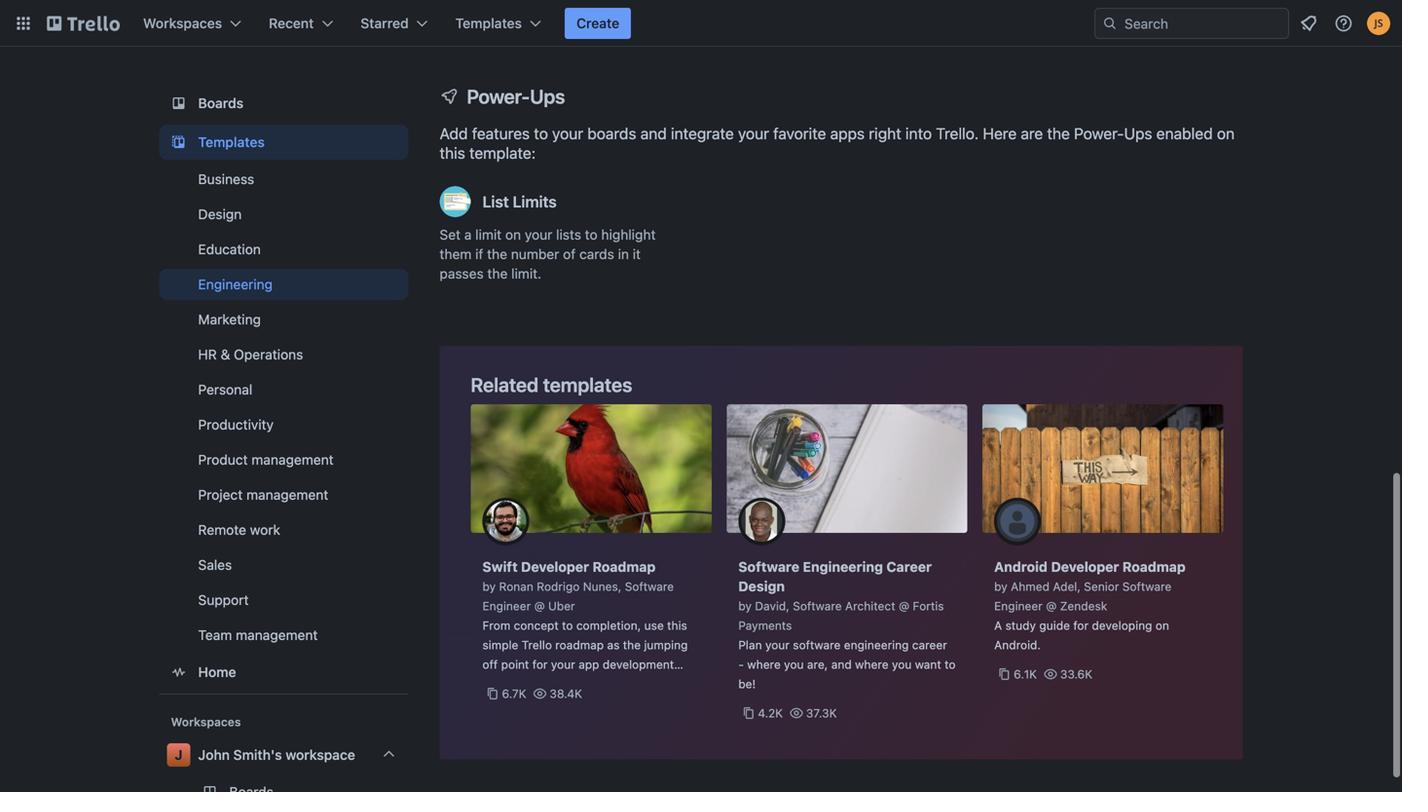 Task type: describe. For each thing, give the bounding box(es) containing it.
here
[[983, 124, 1017, 143]]

project management link
[[159, 479, 409, 511]]

zendesk
[[1061, 599, 1108, 613]]

sales link
[[159, 549, 409, 581]]

career
[[913, 638, 948, 652]]

-
[[739, 658, 744, 671]]

study
[[1006, 619, 1037, 632]]

integrate
[[671, 124, 734, 143]]

0 horizontal spatial swift
[[483, 559, 518, 575]]

starred button
[[349, 8, 440, 39]]

your inside software engineering career design by david, software architect @ fortis payments plan your software engineering career - where you are, and where you want to be!
[[766, 638, 790, 652]]

back to home image
[[47, 8, 120, 39]]

uber
[[548, 599, 575, 613]]

limit
[[476, 227, 502, 243]]

nunes,
[[583, 580, 622, 593]]

favorite
[[774, 124, 827, 143]]

right
[[869, 124, 902, 143]]

workspaces button
[[132, 8, 253, 39]]

team management
[[198, 627, 318, 643]]

it
[[633, 246, 641, 262]]

language.
[[629, 677, 683, 691]]

sales
[[198, 557, 232, 573]]

home image
[[167, 661, 190, 684]]

the right if
[[487, 246, 508, 262]]

6.7k
[[502, 687, 527, 700]]

support link
[[159, 585, 409, 616]]

ups inside add features to your boards and integrate your favorite apps right into trello. here are the power-ups enabled on this template:
[[1125, 124, 1153, 143]]

6.1k
[[1014, 667, 1038, 681]]

highlight
[[602, 227, 656, 243]]

this inside swift developer roadmap by ronan rodrigo nunes, software engineer @ uber from concept to completion, use this simple trello roadmap as the jumping off point for your app development journey with apple's swift language.
[[668, 619, 688, 632]]

design link
[[159, 199, 409, 230]]

product
[[198, 452, 248, 468]]

1 vertical spatial templates
[[198, 134, 265, 150]]

set
[[440, 227, 461, 243]]

hr & operations link
[[159, 339, 409, 370]]

fortis
[[913, 599, 945, 613]]

architect
[[846, 599, 896, 613]]

to inside add features to your boards and integrate your favorite apps right into trello. here are the power-ups enabled on this template:
[[534, 124, 548, 143]]

from
[[483, 619, 511, 632]]

list
[[483, 192, 509, 211]]

software
[[793, 638, 841, 652]]

templates button
[[444, 8, 553, 39]]

your inside swift developer roadmap by ronan rodrigo nunes, software engineer @ uber from concept to completion, use this simple trello roadmap as the jumping off point for your app development journey with apple's swift language.
[[551, 658, 576, 671]]

roadmap for swift developer roadmap
[[593, 559, 656, 575]]

software up david,
[[739, 559, 800, 575]]

use
[[645, 619, 664, 632]]

0 horizontal spatial ups
[[530, 85, 565, 108]]

add features to your boards and integrate your favorite apps right into trello. here are the power-ups enabled on this template:
[[440, 124, 1235, 162]]

2 you from the left
[[892, 658, 912, 671]]

senior
[[1085, 580, 1120, 593]]

@ inside software engineering career design by david, software architect @ fortis payments plan your software engineering career - where you are, and where you want to be!
[[899, 599, 910, 613]]

are
[[1021, 124, 1044, 143]]

work
[[250, 522, 281, 538]]

to inside software engineering career design by david, software architect @ fortis payments plan your software engineering career - where you are, and where you want to be!
[[945, 658, 956, 671]]

developer for swift
[[521, 559, 589, 575]]

personal link
[[159, 374, 409, 405]]

design inside software engineering career design by david, software architect @ fortis payments plan your software engineering career - where you are, and where you want to be!
[[739, 578, 785, 594]]

and inside software engineering career design by david, software architect @ fortis payments plan your software engineering career - where you are, and where you want to be!
[[832, 658, 852, 671]]

plan
[[739, 638, 762, 652]]

enabled
[[1157, 124, 1214, 143]]

lists
[[556, 227, 582, 243]]

them
[[440, 246, 472, 262]]

john
[[198, 747, 230, 763]]

guide
[[1040, 619, 1071, 632]]

power- inside add features to your boards and integrate your favorite apps right into trello. here are the power-ups enabled on this template:
[[1075, 124, 1125, 143]]

marketing
[[198, 311, 261, 327]]

@ for android
[[1047, 599, 1057, 613]]

1 where from the left
[[748, 658, 781, 671]]

0 notifications image
[[1298, 12, 1321, 35]]

software up software
[[793, 599, 842, 613]]

templates inside "popup button"
[[456, 15, 522, 31]]

trello.
[[937, 124, 979, 143]]

a
[[995, 619, 1003, 632]]

cards
[[580, 246, 615, 262]]

Search field
[[1118, 9, 1289, 38]]

simple
[[483, 638, 519, 652]]

38.4k
[[550, 687, 583, 700]]

are,
[[808, 658, 828, 671]]

your left boards
[[552, 124, 584, 143]]

into
[[906, 124, 932, 143]]

by for swift
[[483, 580, 496, 593]]

create button
[[565, 8, 631, 39]]

add
[[440, 124, 468, 143]]

trello
[[522, 638, 552, 652]]

your left favorite
[[738, 124, 770, 143]]

power-ups
[[467, 85, 565, 108]]

apple's
[[553, 677, 595, 691]]

education
[[198, 241, 261, 257]]

home link
[[159, 655, 409, 690]]

swift developer roadmap by ronan rodrigo nunes, software engineer @ uber from concept to completion, use this simple trello roadmap as the jumping off point for your app development journey with apple's swift language.
[[483, 559, 688, 691]]

on inside android developer roadmap by ahmed adel, senior software engineer @ zendesk a study guide for developing on android.
[[1156, 619, 1170, 632]]

payments
[[739, 619, 792, 632]]

list limits
[[483, 192, 557, 211]]

set a limit on your lists to highlight them if the number of cards in it passes the limit.
[[440, 227, 656, 282]]

j
[[175, 747, 183, 763]]

developing
[[1093, 619, 1153, 632]]

search image
[[1103, 16, 1118, 31]]

starred
[[361, 15, 409, 31]]

developer for android
[[1052, 559, 1120, 575]]

app
[[579, 658, 600, 671]]

related
[[471, 373, 539, 396]]

john smith (johnsmith38824343) image
[[1368, 12, 1391, 35]]

engineer for android
[[995, 599, 1043, 613]]



Task type: locate. For each thing, give the bounding box(es) containing it.
0 horizontal spatial engineer
[[483, 599, 531, 613]]

marketing link
[[159, 304, 409, 335]]

1 horizontal spatial power-
[[1075, 124, 1125, 143]]

developer inside android developer roadmap by ahmed adel, senior software engineer @ zendesk a study guide for developing on android.
[[1052, 559, 1120, 575]]

design up david,
[[739, 578, 785, 594]]

the
[[1048, 124, 1071, 143], [487, 246, 508, 262], [488, 265, 508, 282], [623, 638, 641, 652]]

1 horizontal spatial for
[[1074, 619, 1089, 632]]

for inside android developer roadmap by ahmed adel, senior software engineer @ zendesk a study guide for developing on android.
[[1074, 619, 1089, 632]]

concept
[[514, 619, 559, 632]]

management down product management link
[[247, 487, 329, 503]]

and right are,
[[832, 658, 852, 671]]

0 horizontal spatial @
[[534, 599, 545, 613]]

1 vertical spatial swift
[[598, 677, 626, 691]]

to down uber
[[562, 619, 573, 632]]

features
[[472, 124, 530, 143]]

design down business
[[198, 206, 242, 222]]

power-
[[467, 85, 530, 108], [1075, 124, 1125, 143]]

0 vertical spatial templates
[[456, 15, 522, 31]]

2 @ from the left
[[899, 599, 910, 613]]

0 vertical spatial ups
[[530, 85, 565, 108]]

development
[[603, 658, 674, 671]]

your up number
[[525, 227, 553, 243]]

0 horizontal spatial you
[[784, 658, 804, 671]]

roadmap up developing
[[1123, 559, 1186, 575]]

swift down app
[[598, 677, 626, 691]]

boards
[[198, 95, 244, 111]]

1 horizontal spatial engineer
[[995, 599, 1043, 613]]

hr & operations
[[198, 346, 303, 362]]

to right features
[[534, 124, 548, 143]]

adel,
[[1053, 580, 1081, 593]]

1 horizontal spatial engineering
[[803, 559, 884, 575]]

1 horizontal spatial you
[[892, 658, 912, 671]]

personal
[[198, 381, 253, 397]]

to up cards
[[585, 227, 598, 243]]

software
[[739, 559, 800, 575], [625, 580, 674, 593], [1123, 580, 1172, 593], [793, 599, 842, 613]]

0 horizontal spatial engineering
[[198, 276, 273, 292]]

ups
[[530, 85, 565, 108], [1125, 124, 1153, 143]]

2 horizontal spatial on
[[1218, 124, 1235, 143]]

2 engineer from the left
[[995, 599, 1043, 613]]

0 vertical spatial for
[[1074, 619, 1089, 632]]

roadmap for android developer roadmap
[[1123, 559, 1186, 575]]

1 vertical spatial ups
[[1125, 124, 1153, 143]]

to
[[534, 124, 548, 143], [585, 227, 598, 243], [562, 619, 573, 632], [945, 658, 956, 671]]

swift
[[483, 559, 518, 575], [598, 677, 626, 691]]

roadmap
[[593, 559, 656, 575], [1123, 559, 1186, 575]]

android
[[995, 559, 1048, 575]]

your inside set a limit on your lists to highlight them if the number of cards in it passes the limit.
[[525, 227, 553, 243]]

ronan rodrigo nunes, software engineer @ uber image
[[483, 498, 530, 545]]

1 horizontal spatial @
[[899, 599, 910, 613]]

hr
[[198, 346, 217, 362]]

support
[[198, 592, 249, 608]]

where right -
[[748, 658, 781, 671]]

management inside 'link'
[[236, 627, 318, 643]]

android developer roadmap by ahmed adel, senior software engineer @ zendesk a study guide for developing on android.
[[995, 559, 1186, 652]]

0 horizontal spatial and
[[641, 124, 667, 143]]

by inside android developer roadmap by ahmed adel, senior software engineer @ zendesk a study guide for developing on android.
[[995, 580, 1008, 593]]

limit.
[[512, 265, 542, 282]]

operations
[[234, 346, 303, 362]]

management down support link on the bottom left of page
[[236, 627, 318, 643]]

@ up concept
[[534, 599, 545, 613]]

on right enabled on the right of page
[[1218, 124, 1235, 143]]

on right limit
[[506, 227, 521, 243]]

this down add
[[440, 144, 465, 162]]

this up jumping at the bottom left of the page
[[668, 619, 688, 632]]

remote work
[[198, 522, 281, 538]]

1 roadmap from the left
[[593, 559, 656, 575]]

limits
[[513, 192, 557, 211]]

you left are,
[[784, 658, 804, 671]]

for up the with
[[533, 658, 548, 671]]

workspaces inside popup button
[[143, 15, 222, 31]]

the right are
[[1048, 124, 1071, 143]]

the right "as" on the bottom
[[623, 638, 641, 652]]

@ inside android developer roadmap by ahmed adel, senior software engineer @ zendesk a study guide for developing on android.
[[1047, 599, 1057, 613]]

software inside swift developer roadmap by ronan rodrigo nunes, software engineer @ uber from concept to completion, use this simple trello roadmap as the jumping off point for your app development journey with apple's swift language.
[[625, 580, 674, 593]]

1 vertical spatial design
[[739, 578, 785, 594]]

want
[[915, 658, 942, 671]]

0 horizontal spatial for
[[533, 658, 548, 671]]

0 vertical spatial and
[[641, 124, 667, 143]]

ahmed adel, senior software engineer @ zendesk image
[[995, 498, 1042, 545]]

2 vertical spatial management
[[236, 627, 318, 643]]

by inside software engineering career design by david, software architect @ fortis payments plan your software engineering career - where you are, and where you want to be!
[[739, 599, 752, 613]]

2 horizontal spatial by
[[995, 580, 1008, 593]]

team
[[198, 627, 232, 643]]

0 vertical spatial this
[[440, 144, 465, 162]]

product management link
[[159, 444, 409, 475]]

management for team management
[[236, 627, 318, 643]]

roadmap
[[556, 638, 604, 652]]

open information menu image
[[1335, 14, 1354, 33]]

david,
[[755, 599, 790, 613]]

ups up template:
[[530, 85, 565, 108]]

jumping
[[644, 638, 688, 652]]

ups left enabled on the right of page
[[1125, 124, 1153, 143]]

for down zendesk
[[1074, 619, 1089, 632]]

smith's
[[233, 747, 282, 763]]

recent
[[269, 15, 314, 31]]

productivity link
[[159, 409, 409, 440]]

john smith's workspace
[[198, 747, 355, 763]]

boards link
[[159, 86, 409, 121]]

0 vertical spatial management
[[252, 452, 334, 468]]

1 vertical spatial on
[[506, 227, 521, 243]]

0 horizontal spatial where
[[748, 658, 781, 671]]

power- right are
[[1075, 124, 1125, 143]]

1 you from the left
[[784, 658, 804, 671]]

team management link
[[159, 620, 409, 651]]

product management
[[198, 452, 334, 468]]

2 horizontal spatial @
[[1047, 599, 1057, 613]]

1 vertical spatial this
[[668, 619, 688, 632]]

1 horizontal spatial ups
[[1125, 124, 1153, 143]]

off
[[483, 658, 498, 671]]

engineer up study on the right of page
[[995, 599, 1043, 613]]

1 horizontal spatial roadmap
[[1123, 559, 1186, 575]]

this inside add features to your boards and integrate your favorite apps right into trello. here are the power-ups enabled on this template:
[[440, 144, 465, 162]]

engineering up architect
[[803, 559, 884, 575]]

1 vertical spatial workspaces
[[171, 715, 241, 729]]

1 developer from the left
[[521, 559, 589, 575]]

template board image
[[167, 131, 190, 154]]

1 engineer from the left
[[483, 599, 531, 613]]

the inside add features to your boards and integrate your favorite apps right into trello. here are the power-ups enabled on this template:
[[1048, 124, 1071, 143]]

power- up features
[[467, 85, 530, 108]]

roadmap up nunes,
[[593, 559, 656, 575]]

journey
[[483, 677, 524, 691]]

be!
[[739, 677, 756, 691]]

management for product management
[[252, 452, 334, 468]]

business
[[198, 171, 254, 187]]

developer inside swift developer roadmap by ronan rodrigo nunes, software engineer @ uber from concept to completion, use this simple trello roadmap as the jumping off point for your app development journey with apple's swift language.
[[521, 559, 589, 575]]

remote
[[198, 522, 246, 538]]

1 horizontal spatial and
[[832, 658, 852, 671]]

1 vertical spatial management
[[247, 487, 329, 503]]

engineering link
[[159, 269, 409, 300]]

and right boards
[[641, 124, 667, 143]]

on right developing
[[1156, 619, 1170, 632]]

1 @ from the left
[[534, 599, 545, 613]]

1 vertical spatial and
[[832, 658, 852, 671]]

0 horizontal spatial this
[[440, 144, 465, 162]]

0 vertical spatial power-
[[467, 85, 530, 108]]

1 horizontal spatial developer
[[1052, 559, 1120, 575]]

1 horizontal spatial where
[[855, 658, 889, 671]]

on inside add features to your boards and integrate your favorite apps right into trello. here are the power-ups enabled on this template:
[[1218, 124, 1235, 143]]

engineer for swift
[[483, 599, 531, 613]]

career
[[887, 559, 932, 575]]

ronan
[[499, 580, 534, 593]]

2 vertical spatial on
[[1156, 619, 1170, 632]]

engineer down ronan
[[483, 599, 531, 613]]

template:
[[470, 144, 536, 162]]

management for project management
[[247, 487, 329, 503]]

1 vertical spatial for
[[533, 658, 548, 671]]

boards
[[588, 124, 637, 143]]

education link
[[159, 234, 409, 265]]

1 horizontal spatial on
[[1156, 619, 1170, 632]]

0 horizontal spatial by
[[483, 580, 496, 593]]

0 horizontal spatial templates
[[198, 134, 265, 150]]

0 horizontal spatial on
[[506, 227, 521, 243]]

for inside swift developer roadmap by ronan rodrigo nunes, software engineer @ uber from concept to completion, use this simple trello roadmap as the jumping off point for your app development journey with apple's swift language.
[[533, 658, 548, 671]]

developer up rodrigo
[[521, 559, 589, 575]]

3 @ from the left
[[1047, 599, 1057, 613]]

software up use
[[625, 580, 674, 593]]

productivity
[[198, 416, 274, 433]]

developer up the senior
[[1052, 559, 1120, 575]]

&
[[221, 346, 230, 362]]

management
[[252, 452, 334, 468], [247, 487, 329, 503], [236, 627, 318, 643]]

the inside swift developer roadmap by ronan rodrigo nunes, software engineer @ uber from concept to completion, use this simple trello roadmap as the jumping off point for your app development journey with apple's swift language.
[[623, 638, 641, 652]]

recent button
[[257, 8, 345, 39]]

workspaces up john
[[171, 715, 241, 729]]

engineering inside software engineering career design by david, software architect @ fortis payments plan your software engineering career - where you are, and where you want to be!
[[803, 559, 884, 575]]

with
[[527, 677, 550, 691]]

1 horizontal spatial swift
[[598, 677, 626, 691]]

2 developer from the left
[[1052, 559, 1120, 575]]

0 horizontal spatial roadmap
[[593, 559, 656, 575]]

to inside set a limit on your lists to highlight them if the number of cards in it passes the limit.
[[585, 227, 598, 243]]

templates up business
[[198, 134, 265, 150]]

of
[[563, 246, 576, 262]]

on inside set a limit on your lists to highlight them if the number of cards in it passes the limit.
[[506, 227, 521, 243]]

engineer inside android developer roadmap by ahmed adel, senior software engineer @ zendesk a study guide for developing on android.
[[995, 599, 1043, 613]]

ahmed
[[1011, 580, 1050, 593]]

by left ronan
[[483, 580, 496, 593]]

engineering inside "link"
[[198, 276, 273, 292]]

where
[[748, 658, 781, 671], [855, 658, 889, 671]]

david, software architect @ fortis payments image
[[739, 498, 786, 545]]

2 where from the left
[[855, 658, 889, 671]]

1 horizontal spatial by
[[739, 599, 752, 613]]

1 vertical spatial power-
[[1075, 124, 1125, 143]]

by left david,
[[739, 599, 752, 613]]

management down productivity link at bottom left
[[252, 452, 334, 468]]

2 roadmap from the left
[[1123, 559, 1186, 575]]

1 horizontal spatial design
[[739, 578, 785, 594]]

swift up ronan
[[483, 559, 518, 575]]

create
[[577, 15, 620, 31]]

engineer
[[483, 599, 531, 613], [995, 599, 1043, 613]]

4.2k
[[758, 706, 783, 720]]

you
[[784, 658, 804, 671], [892, 658, 912, 671]]

templates link
[[159, 125, 409, 160]]

primary element
[[0, 0, 1403, 47]]

to inside swift developer roadmap by ronan rodrigo nunes, software engineer @ uber from concept to completion, use this simple trello roadmap as the jumping off point for your app development journey with apple's swift language.
[[562, 619, 573, 632]]

number
[[511, 246, 560, 262]]

roadmap inside swift developer roadmap by ronan rodrigo nunes, software engineer @ uber from concept to completion, use this simple trello roadmap as the jumping off point for your app development journey with apple's swift language.
[[593, 559, 656, 575]]

by inside swift developer roadmap by ronan rodrigo nunes, software engineer @ uber from concept to completion, use this simple trello roadmap as the jumping off point for your app development journey with apple's swift language.
[[483, 580, 496, 593]]

@ left fortis
[[899, 599, 910, 613]]

0 vertical spatial on
[[1218, 124, 1235, 143]]

design
[[198, 206, 242, 222], [739, 578, 785, 594]]

your up apple's
[[551, 658, 576, 671]]

workspaces up board 'icon'
[[143, 15, 222, 31]]

the left limit.
[[488, 265, 508, 282]]

and inside add features to your boards and integrate your favorite apps right into trello. here are the power-ups enabled on this template:
[[641, 124, 667, 143]]

your
[[552, 124, 584, 143], [738, 124, 770, 143], [525, 227, 553, 243], [766, 638, 790, 652], [551, 658, 576, 671]]

@ for swift
[[534, 599, 545, 613]]

your down payments on the right bottom of the page
[[766, 638, 790, 652]]

0 vertical spatial swift
[[483, 559, 518, 575]]

engineering up "marketing"
[[198, 276, 273, 292]]

0 vertical spatial design
[[198, 206, 242, 222]]

0 horizontal spatial developer
[[521, 559, 589, 575]]

roadmap inside android developer roadmap by ahmed adel, senior software engineer @ zendesk a study guide for developing on android.
[[1123, 559, 1186, 575]]

business link
[[159, 164, 409, 195]]

engineer inside swift developer roadmap by ronan rodrigo nunes, software engineer @ uber from concept to completion, use this simple trello roadmap as the jumping off point for your app development journey with apple's swift language.
[[483, 599, 531, 613]]

@ up the guide
[[1047, 599, 1057, 613]]

0 horizontal spatial power-
[[467, 85, 530, 108]]

@ inside swift developer roadmap by ronan rodrigo nunes, software engineer @ uber from concept to completion, use this simple trello roadmap as the jumping off point for your app development journey with apple's swift language.
[[534, 599, 545, 613]]

where down engineering
[[855, 658, 889, 671]]

to right want
[[945, 658, 956, 671]]

project
[[198, 487, 243, 503]]

on
[[1218, 124, 1235, 143], [506, 227, 521, 243], [1156, 619, 1170, 632]]

by for android
[[995, 580, 1008, 593]]

software right the senior
[[1123, 580, 1172, 593]]

a
[[465, 227, 472, 243]]

1 vertical spatial engineering
[[803, 559, 884, 575]]

passes
[[440, 265, 484, 282]]

engineering
[[844, 638, 909, 652]]

templates up power-ups
[[456, 15, 522, 31]]

0 vertical spatial engineering
[[198, 276, 273, 292]]

by down android
[[995, 580, 1008, 593]]

if
[[476, 246, 484, 262]]

1 horizontal spatial this
[[668, 619, 688, 632]]

1 horizontal spatial templates
[[456, 15, 522, 31]]

software inside android developer roadmap by ahmed adel, senior software engineer @ zendesk a study guide for developing on android.
[[1123, 580, 1172, 593]]

0 vertical spatial workspaces
[[143, 15, 222, 31]]

board image
[[167, 92, 190, 115]]

completion,
[[577, 619, 641, 632]]

0 horizontal spatial design
[[198, 206, 242, 222]]

templates
[[456, 15, 522, 31], [198, 134, 265, 150]]

you left want
[[892, 658, 912, 671]]



Task type: vqa. For each thing, say whether or not it's contained in the screenshot.
bottommost UPS
yes



